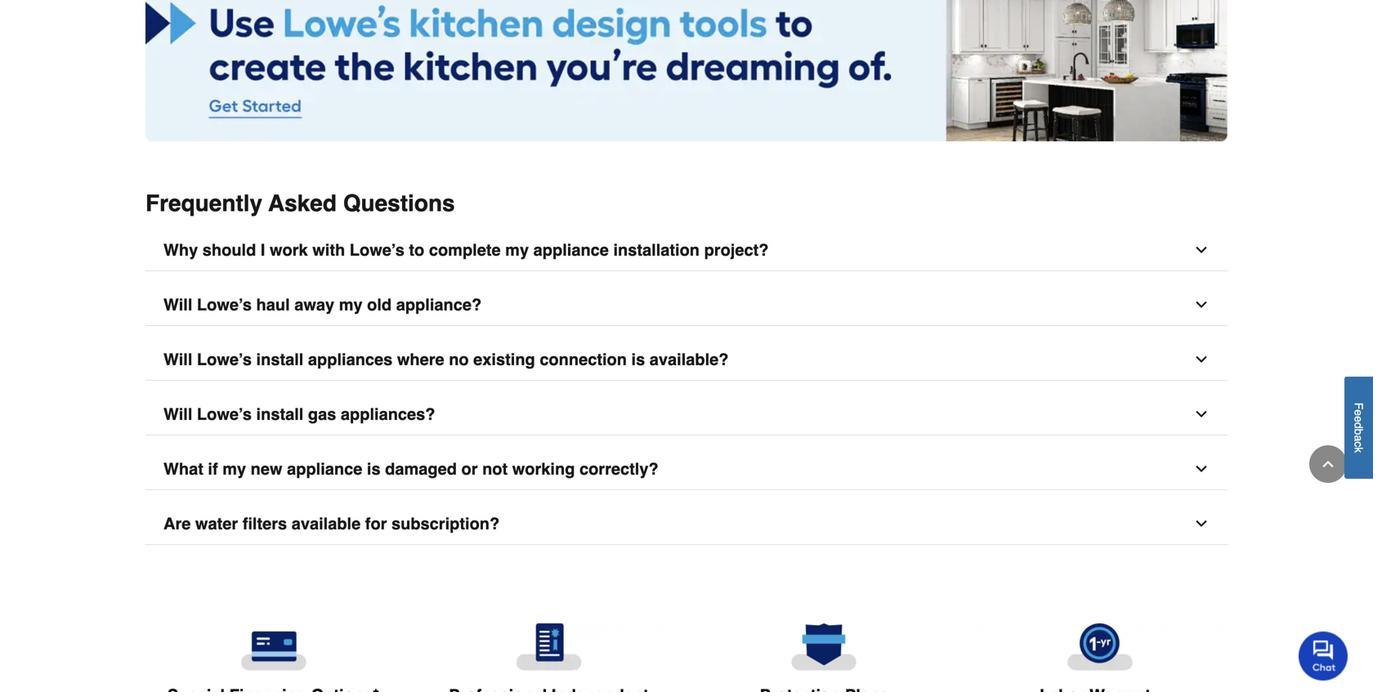 Task type: locate. For each thing, give the bounding box(es) containing it.
are water filters available for subscription?
[[163, 515, 500, 533]]

why should i work with lowe's to complete my appliance installation project?
[[163, 241, 769, 260]]

chat invite button image
[[1299, 631, 1349, 681]]

install left gas
[[256, 405, 304, 424]]

subscription?
[[392, 515, 500, 533]]

f e e d b a c k
[[1352, 403, 1365, 453]]

will lowe's haul away my old appliance? button
[[145, 284, 1228, 326]]

appliance
[[533, 241, 609, 260], [287, 460, 362, 479]]

0 vertical spatial appliance
[[533, 241, 609, 260]]

project?
[[704, 241, 769, 260]]

chevron down image inside what if my new appliance is damaged or not working correctly? button
[[1193, 461, 1210, 477]]

4 chevron down image from the top
[[1193, 406, 1210, 423]]

chevron down image for appliance
[[1193, 242, 1210, 258]]

is
[[631, 350, 645, 369], [367, 460, 381, 479]]

lowe's for away
[[197, 296, 252, 314]]

should
[[203, 241, 256, 260]]

what if my new appliance is damaged or not working correctly? button
[[145, 449, 1228, 490]]

if
[[208, 460, 218, 479]]

5 chevron down image from the top
[[1193, 461, 1210, 477]]

available?
[[650, 350, 729, 369]]

3 chevron down image from the top
[[1193, 352, 1210, 368]]

with
[[312, 241, 345, 260]]

my inside what if my new appliance is damaged or not working correctly? button
[[222, 460, 246, 479]]

complete
[[429, 241, 501, 260]]

connection
[[540, 350, 627, 369]]

2 vertical spatial my
[[222, 460, 246, 479]]

0 vertical spatial my
[[505, 241, 529, 260]]

appliances?
[[341, 405, 435, 424]]

will inside button
[[163, 296, 192, 314]]

no
[[449, 350, 469, 369]]

chevron down image
[[1193, 242, 1210, 258], [1193, 297, 1210, 313], [1193, 352, 1210, 368], [1193, 406, 1210, 423], [1193, 461, 1210, 477]]

chevron down image inside will lowe's install appliances where no existing connection is available? "button"
[[1193, 352, 1210, 368]]

haul
[[256, 296, 290, 314]]

will lowe's install appliances where no existing connection is available? button
[[145, 339, 1228, 381]]

my left old
[[339, 296, 363, 314]]

2 chevron down image from the top
[[1193, 297, 1210, 313]]

my right complete
[[505, 241, 529, 260]]

install inside button
[[256, 405, 304, 424]]

0 vertical spatial is
[[631, 350, 645, 369]]

1 vertical spatial is
[[367, 460, 381, 479]]

1 vertical spatial will
[[163, 350, 192, 369]]

chevron down image inside will lowe's haul away my old appliance? button
[[1193, 297, 1210, 313]]

appliance?
[[396, 296, 482, 314]]

2 will from the top
[[163, 350, 192, 369]]

chevron down image
[[1193, 516, 1210, 532]]

1 horizontal spatial is
[[631, 350, 645, 369]]

water
[[195, 515, 238, 533]]

chevron down image inside will lowe's install gas appliances? button
[[1193, 406, 1210, 423]]

1 horizontal spatial appliance
[[533, 241, 609, 260]]

e
[[1352, 410, 1365, 416], [1352, 416, 1365, 423]]

is left available?
[[631, 350, 645, 369]]

1 horizontal spatial my
[[339, 296, 363, 314]]

a
[[1352, 435, 1365, 442]]

2 horizontal spatial my
[[505, 241, 529, 260]]

my right if
[[222, 460, 246, 479]]

b
[[1352, 429, 1365, 435]]

use lowe's kitchen design tools to create the kitchen you're dreaming of. get started. image
[[145, 0, 1228, 141]]

why should i work with lowe's to complete my appliance installation project? button
[[145, 230, 1228, 271]]

3 will from the top
[[163, 405, 192, 424]]

2 e from the top
[[1352, 416, 1365, 423]]

is inside will lowe's install appliances where no existing connection is available? "button"
[[631, 350, 645, 369]]

0 vertical spatial install
[[256, 350, 304, 369]]

2 vertical spatial will
[[163, 405, 192, 424]]

1 install from the top
[[256, 350, 304, 369]]

lowe's for appliances
[[197, 350, 252, 369]]

appliances
[[308, 350, 393, 369]]

is left 'damaged'
[[367, 460, 381, 479]]

will inside "button"
[[163, 350, 192, 369]]

my inside why should i work with lowe's to complete my appliance installation project? button
[[505, 241, 529, 260]]

0 horizontal spatial appliance
[[287, 460, 362, 479]]

lowe's inside button
[[197, 296, 252, 314]]

chevron down image inside why should i work with lowe's to complete my appliance installation project? button
[[1193, 242, 1210, 258]]

will inside button
[[163, 405, 192, 424]]

e up d
[[1352, 410, 1365, 416]]

lowe's
[[350, 241, 404, 260], [197, 296, 252, 314], [197, 350, 252, 369], [197, 405, 252, 424]]

c
[[1352, 442, 1365, 447]]

1 vertical spatial appliance
[[287, 460, 362, 479]]

1 will from the top
[[163, 296, 192, 314]]

installation
[[613, 241, 700, 260]]

gas
[[308, 405, 336, 424]]

install inside "button"
[[256, 350, 304, 369]]

2 install from the top
[[256, 405, 304, 424]]

e up b
[[1352, 416, 1365, 423]]

lowe's inside "button"
[[197, 350, 252, 369]]

my inside will lowe's haul away my old appliance? button
[[339, 296, 363, 314]]

a blue 1-year labor warranty icon. image
[[975, 624, 1224, 671]]

my
[[505, 241, 529, 260], [339, 296, 363, 314], [222, 460, 246, 479]]

1 vertical spatial my
[[339, 296, 363, 314]]

what
[[163, 460, 203, 479]]

1 chevron down image from the top
[[1193, 242, 1210, 258]]

will
[[163, 296, 192, 314], [163, 350, 192, 369], [163, 405, 192, 424]]

0 horizontal spatial my
[[222, 460, 246, 479]]

chevron down image for working
[[1193, 461, 1210, 477]]

available
[[292, 515, 361, 533]]

where
[[397, 350, 444, 369]]

install
[[256, 350, 304, 369], [256, 405, 304, 424]]

0 horizontal spatial is
[[367, 460, 381, 479]]

a dark blue background check icon. image
[[424, 624, 673, 671]]

d
[[1352, 423, 1365, 429]]

install down haul
[[256, 350, 304, 369]]

1 vertical spatial install
[[256, 405, 304, 424]]

will for will lowe's install gas appliances?
[[163, 405, 192, 424]]

0 vertical spatial will
[[163, 296, 192, 314]]



Task type: vqa. For each thing, say whether or not it's contained in the screenshot.
damaged's chevron down icon
yes



Task type: describe. For each thing, give the bounding box(es) containing it.
new
[[251, 460, 282, 479]]

are water filters available for subscription? button
[[145, 504, 1228, 545]]

not
[[482, 460, 508, 479]]

chevron down image for available?
[[1193, 352, 1210, 368]]

scroll to top element
[[1309, 445, 1347, 483]]

will for will lowe's haul away my old appliance?
[[163, 296, 192, 314]]

working
[[512, 460, 575, 479]]

a blue badge icon. image
[[700, 624, 949, 671]]

a dark blue credit card icon. image
[[149, 624, 398, 671]]

why
[[163, 241, 198, 260]]

will lowe's install gas appliances? button
[[145, 394, 1228, 436]]

or
[[461, 460, 478, 479]]

frequently
[[145, 190, 262, 217]]

old
[[367, 296, 392, 314]]

lowe's for gas
[[197, 405, 252, 424]]

for
[[365, 515, 387, 533]]

existing
[[473, 350, 535, 369]]

correctly?
[[579, 460, 659, 479]]

appliance inside button
[[287, 460, 362, 479]]

f e e d b a c k button
[[1345, 377, 1373, 479]]

work
[[270, 241, 308, 260]]

i
[[261, 241, 265, 260]]

1 e from the top
[[1352, 410, 1365, 416]]

chevron up image
[[1320, 456, 1336, 472]]

appliance inside button
[[533, 241, 609, 260]]

will lowe's haul away my old appliance?
[[163, 296, 482, 314]]

are
[[163, 515, 191, 533]]

filters
[[243, 515, 287, 533]]

install for gas
[[256, 405, 304, 424]]

is inside what if my new appliance is damaged or not working correctly? button
[[367, 460, 381, 479]]

k
[[1352, 447, 1365, 453]]

away
[[294, 296, 334, 314]]

will lowe's install appliances where no existing connection is available?
[[163, 350, 729, 369]]

frequently asked questions
[[145, 190, 455, 217]]

what if my new appliance is damaged or not working correctly?
[[163, 460, 659, 479]]

will for will lowe's install appliances where no existing connection is available?
[[163, 350, 192, 369]]

install for appliances
[[256, 350, 304, 369]]

to
[[409, 241, 424, 260]]

questions
[[343, 190, 455, 217]]

f
[[1352, 403, 1365, 410]]

will lowe's install gas appliances?
[[163, 405, 435, 424]]

damaged
[[385, 460, 457, 479]]

asked
[[268, 190, 337, 217]]



